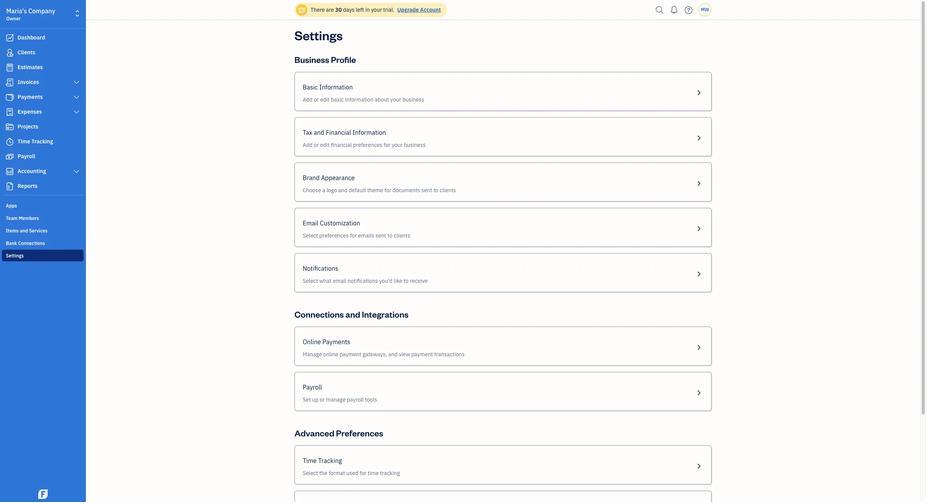 Task type: locate. For each thing, give the bounding box(es) containing it.
preferences right financial
[[353, 141, 383, 148]]

there are 30 days left in your trial. upgrade account
[[311, 6, 441, 13]]

basic
[[303, 83, 318, 91]]

your for tax and financial information
[[392, 141, 403, 148]]

select for email customization
[[303, 232, 318, 239]]

bank connections link
[[2, 237, 84, 249]]

1 horizontal spatial to
[[404, 277, 409, 284]]

timer image
[[5, 138, 14, 146]]

0 vertical spatial or
[[314, 96, 319, 103]]

notifications image
[[668, 2, 681, 18]]

payroll
[[18, 153, 35, 160], [303, 383, 322, 391]]

0 vertical spatial payments
[[18, 93, 43, 100]]

settings down there
[[295, 27, 343, 43]]

to
[[434, 187, 439, 194], [388, 232, 393, 239], [404, 277, 409, 284]]

2 vertical spatial your
[[392, 141, 403, 148]]

logo
[[327, 187, 337, 194]]

select for notifications
[[303, 277, 318, 284]]

theme
[[368, 187, 383, 194]]

maria's company owner
[[6, 7, 55, 21]]

0 vertical spatial sent
[[422, 187, 432, 194]]

and inside 'items and services' link
[[20, 228, 28, 234]]

0 vertical spatial time tracking
[[18, 138, 53, 145]]

1 horizontal spatial time tracking
[[303, 457, 342, 465]]

0 vertical spatial edit
[[320, 96, 330, 103]]

add down tax
[[303, 141, 313, 148]]

0 horizontal spatial payroll
[[18, 153, 35, 160]]

1 vertical spatial connections
[[295, 309, 344, 320]]

1 vertical spatial sent
[[376, 232, 387, 239]]

edit left financial
[[320, 141, 330, 148]]

30
[[335, 6, 342, 13]]

connections down items and services in the left of the page
[[18, 240, 45, 246]]

or left financial
[[314, 141, 319, 148]]

set
[[303, 396, 311, 403]]

1 vertical spatial edit
[[320, 141, 330, 148]]

time tracking inside time tracking link
[[18, 138, 53, 145]]

chevron large down image
[[73, 79, 80, 86]]

select left what
[[303, 277, 318, 284]]

items and services
[[6, 228, 48, 234]]

select the format used for time tracking
[[303, 470, 400, 477]]

add
[[303, 96, 313, 103], [303, 141, 313, 148]]

upgrade account link
[[396, 6, 441, 13]]

2 edit from the top
[[320, 141, 330, 148]]

services
[[29, 228, 48, 234]]

client image
[[5, 49, 14, 57]]

payroll inside main element
[[18, 153, 35, 160]]

3 chevron large down image from the top
[[73, 168, 80, 175]]

dashboard
[[18, 34, 45, 41]]

select down email
[[303, 232, 318, 239]]

1 horizontal spatial time
[[303, 457, 317, 465]]

to right like
[[404, 277, 409, 284]]

gateways,
[[363, 351, 387, 358]]

0 vertical spatial information
[[320, 83, 353, 91]]

and
[[314, 129, 325, 136], [338, 187, 348, 194], [20, 228, 28, 234], [346, 309, 360, 320], [389, 351, 398, 358]]

to right emails
[[388, 232, 393, 239]]

business
[[403, 96, 424, 103], [404, 141, 426, 148]]

tracking up the the
[[318, 457, 342, 465]]

or for and
[[314, 141, 319, 148]]

and for tax and financial information
[[314, 129, 325, 136]]

and right logo
[[338, 187, 348, 194]]

1 vertical spatial payroll
[[303, 383, 322, 391]]

mw button
[[699, 3, 712, 16]]

time right 'timer' image
[[18, 138, 30, 145]]

receive
[[410, 277, 428, 284]]

manage
[[303, 351, 322, 358]]

1 horizontal spatial payment
[[412, 351, 433, 358]]

advanced
[[295, 428, 335, 438]]

1 vertical spatial to
[[388, 232, 393, 239]]

information up basic
[[320, 83, 353, 91]]

0 horizontal spatial sent
[[376, 232, 387, 239]]

manage
[[326, 396, 346, 403]]

payment image
[[5, 93, 14, 101]]

dashboard link
[[2, 31, 84, 45]]

what
[[319, 277, 332, 284]]

preferences
[[353, 141, 383, 148], [319, 232, 349, 239]]

payroll up up
[[303, 383, 322, 391]]

payments up expenses
[[18, 93, 43, 100]]

payroll link
[[2, 150, 84, 164]]

time tracking
[[18, 138, 53, 145], [303, 457, 342, 465]]

expenses link
[[2, 105, 84, 119]]

1 horizontal spatial connections
[[295, 309, 344, 320]]

preferences
[[336, 428, 383, 438]]

0 horizontal spatial payment
[[340, 351, 361, 358]]

0 horizontal spatial connections
[[18, 240, 45, 246]]

add down basic
[[303, 96, 313, 103]]

0 horizontal spatial time tracking
[[18, 138, 53, 145]]

1 vertical spatial information
[[353, 129, 386, 136]]

1 payment from the left
[[340, 351, 361, 358]]

edit left basic
[[320, 96, 330, 103]]

clients
[[440, 187, 456, 194], [394, 232, 410, 239]]

1 vertical spatial business
[[404, 141, 426, 148]]

or down basic
[[314, 96, 319, 103]]

and right items
[[20, 228, 28, 234]]

1 vertical spatial or
[[314, 141, 319, 148]]

team members link
[[2, 212, 84, 224]]

0 horizontal spatial preferences
[[319, 232, 349, 239]]

0 vertical spatial tracking
[[31, 138, 53, 145]]

0 vertical spatial add
[[303, 96, 313, 103]]

or
[[314, 96, 319, 103], [314, 141, 319, 148], [320, 396, 325, 403]]

0 vertical spatial settings
[[295, 27, 343, 43]]

chevron large down image
[[73, 94, 80, 100], [73, 109, 80, 115], [73, 168, 80, 175]]

chevron large down image for payments
[[73, 94, 80, 100]]

items
[[6, 228, 19, 234]]

2 add from the top
[[303, 141, 313, 148]]

time tracking down projects 'link'
[[18, 138, 53, 145]]

1 chevron large down image from the top
[[73, 94, 80, 100]]

to right documents
[[434, 187, 439, 194]]

2 select from the top
[[303, 277, 318, 284]]

crown image
[[298, 6, 306, 14]]

0 vertical spatial chevron large down image
[[73, 94, 80, 100]]

0 vertical spatial to
[[434, 187, 439, 194]]

1 edit from the top
[[320, 96, 330, 103]]

1 vertical spatial time
[[303, 457, 317, 465]]

choose a logo and default theme for documents sent to clients
[[303, 187, 456, 194]]

chevron large down image inside accounting link
[[73, 168, 80, 175]]

information up add or edit financial preferences for your business
[[353, 129, 386, 136]]

tracking down projects 'link'
[[31, 138, 53, 145]]

connections up online payments
[[295, 309, 344, 320]]

0 horizontal spatial tracking
[[31, 138, 53, 145]]

integrations
[[362, 309, 409, 320]]

0 horizontal spatial time
[[18, 138, 30, 145]]

edit for information
[[320, 96, 330, 103]]

go to help image
[[683, 4, 695, 16]]

expenses
[[18, 108, 42, 115]]

2 chevron large down image from the top
[[73, 109, 80, 115]]

select
[[303, 232, 318, 239], [303, 277, 318, 284], [303, 470, 318, 477]]

or right up
[[320, 396, 325, 403]]

0 vertical spatial time
[[18, 138, 30, 145]]

0 vertical spatial clients
[[440, 187, 456, 194]]

payments
[[18, 93, 43, 100], [323, 338, 350, 346]]

1 vertical spatial select
[[303, 277, 318, 284]]

projects
[[18, 123, 38, 130]]

2 vertical spatial chevron large down image
[[73, 168, 80, 175]]

select left the the
[[303, 470, 318, 477]]

time
[[18, 138, 30, 145], [303, 457, 317, 465]]

0 horizontal spatial clients
[[394, 232, 410, 239]]

0 vertical spatial business
[[403, 96, 424, 103]]

invoices
[[18, 79, 39, 86]]

chart image
[[5, 168, 14, 175]]

sent right emails
[[376, 232, 387, 239]]

business profile
[[295, 54, 356, 65]]

3 select from the top
[[303, 470, 318, 477]]

freshbooks image
[[37, 490, 49, 499]]

sent right documents
[[422, 187, 432, 194]]

expense image
[[5, 108, 14, 116]]

payments up online on the bottom left of page
[[323, 338, 350, 346]]

for
[[384, 141, 391, 148], [385, 187, 391, 194], [350, 232, 357, 239], [360, 470, 367, 477]]

reports link
[[2, 179, 84, 193]]

tracking inside main element
[[31, 138, 53, 145]]

time down advanced
[[303, 457, 317, 465]]

time tracking link
[[2, 135, 84, 149]]

and right tax
[[314, 129, 325, 136]]

basic information
[[303, 83, 353, 91]]

the
[[319, 470, 328, 477]]

notifications
[[303, 265, 338, 272]]

apps link
[[2, 200, 84, 211]]

settings down "bank"
[[6, 253, 24, 259]]

chevron large down image for accounting
[[73, 168, 80, 175]]

1 horizontal spatial clients
[[440, 187, 456, 194]]

are
[[326, 6, 334, 13]]

invoice image
[[5, 79, 14, 86]]

1 vertical spatial add
[[303, 141, 313, 148]]

and left integrations
[[346, 309, 360, 320]]

payroll up accounting
[[18, 153, 35, 160]]

tools
[[365, 396, 377, 403]]

1 horizontal spatial payments
[[323, 338, 350, 346]]

dashboard image
[[5, 34, 14, 42]]

connections
[[18, 240, 45, 246], [295, 309, 344, 320]]

invoices link
[[2, 75, 84, 89]]

2 payment from the left
[[412, 351, 433, 358]]

basic
[[331, 96, 344, 103]]

brand appearance
[[303, 174, 355, 182]]

0 horizontal spatial payments
[[18, 93, 43, 100]]

payment right online on the bottom left of page
[[340, 351, 361, 358]]

1 vertical spatial your
[[391, 96, 401, 103]]

time inside main element
[[18, 138, 30, 145]]

1 add from the top
[[303, 96, 313, 103]]

estimates
[[18, 64, 43, 71]]

projects link
[[2, 120, 84, 134]]

2 vertical spatial select
[[303, 470, 318, 477]]

preferences down email customization
[[319, 232, 349, 239]]

payment right view at the bottom left of the page
[[412, 351, 433, 358]]

1 vertical spatial settings
[[6, 253, 24, 259]]

1 vertical spatial tracking
[[318, 457, 342, 465]]

payroll
[[347, 396, 364, 403]]

0 vertical spatial payroll
[[18, 153, 35, 160]]

connections inside main element
[[18, 240, 45, 246]]

time tracking up the the
[[303, 457, 342, 465]]

report image
[[5, 182, 14, 190]]

select what email notifications you'd like to receive
[[303, 277, 428, 284]]

payment
[[340, 351, 361, 358], [412, 351, 433, 358]]

1 select from the top
[[303, 232, 318, 239]]

0 vertical spatial connections
[[18, 240, 45, 246]]

1 vertical spatial chevron large down image
[[73, 109, 80, 115]]

clients
[[18, 49, 35, 56]]

0 vertical spatial select
[[303, 232, 318, 239]]

1 horizontal spatial preferences
[[353, 141, 383, 148]]

0 horizontal spatial settings
[[6, 253, 24, 259]]

owner
[[6, 16, 21, 21]]



Task type: vqa. For each thing, say whether or not it's contained in the screenshot.


Task type: describe. For each thing, give the bounding box(es) containing it.
add for basic
[[303, 96, 313, 103]]

1 horizontal spatial payroll
[[303, 383, 322, 391]]

search image
[[654, 4, 666, 16]]

and left view at the bottom left of the page
[[389, 351, 398, 358]]

brand
[[303, 174, 320, 182]]

0 vertical spatial preferences
[[353, 141, 383, 148]]

main element
[[0, 0, 106, 502]]

money image
[[5, 153, 14, 161]]

business for tax and financial information
[[404, 141, 426, 148]]

email customization
[[303, 219, 360, 227]]

members
[[19, 215, 39, 221]]

upgrade
[[398, 6, 419, 13]]

estimates link
[[2, 61, 84, 75]]

1 vertical spatial clients
[[394, 232, 410, 239]]

payments link
[[2, 90, 84, 104]]

there
[[311, 6, 325, 13]]

apps
[[6, 203, 17, 209]]

format
[[329, 470, 345, 477]]

0 vertical spatial your
[[371, 6, 382, 13]]

settings inside main element
[[6, 253, 24, 259]]

manage online payment gateways, and view payment transactions
[[303, 351, 465, 358]]

estimate image
[[5, 64, 14, 72]]

connections and integrations
[[295, 309, 409, 320]]

maria's
[[6, 7, 27, 15]]

accounting
[[18, 168, 46, 175]]

2 vertical spatial to
[[404, 277, 409, 284]]

bank
[[6, 240, 17, 246]]

tax and financial information
[[303, 129, 386, 136]]

team members
[[6, 215, 39, 221]]

select for time tracking
[[303, 470, 318, 477]]

left
[[356, 6, 364, 13]]

account
[[420, 6, 441, 13]]

online payments
[[303, 338, 350, 346]]

1 horizontal spatial sent
[[422, 187, 432, 194]]

add or edit financial preferences for your business
[[303, 141, 426, 148]]

2 vertical spatial or
[[320, 396, 325, 403]]

settings link
[[2, 250, 84, 261]]

information
[[345, 96, 374, 103]]

1 vertical spatial time tracking
[[303, 457, 342, 465]]

company
[[28, 7, 55, 15]]

in
[[365, 6, 370, 13]]

transactions
[[434, 351, 465, 358]]

appearance
[[321, 174, 355, 182]]

email
[[333, 277, 346, 284]]

email
[[303, 219, 319, 227]]

business
[[295, 54, 329, 65]]

0 horizontal spatial to
[[388, 232, 393, 239]]

emails
[[358, 232, 375, 239]]

add for tax
[[303, 141, 313, 148]]

tax
[[303, 129, 313, 136]]

used
[[347, 470, 359, 477]]

project image
[[5, 123, 14, 131]]

and for items and services
[[20, 228, 28, 234]]

profile
[[331, 54, 356, 65]]

about
[[375, 96, 389, 103]]

online
[[323, 351, 339, 358]]

1 horizontal spatial tracking
[[318, 457, 342, 465]]

clients link
[[2, 46, 84, 60]]

financial
[[326, 129, 351, 136]]

choose
[[303, 187, 321, 194]]

trial.
[[383, 6, 395, 13]]

time
[[368, 470, 379, 477]]

your for basic information
[[391, 96, 401, 103]]

business for basic information
[[403, 96, 424, 103]]

payments inside main element
[[18, 93, 43, 100]]

reports
[[18, 182, 38, 190]]

days
[[343, 6, 355, 13]]

online
[[303, 338, 321, 346]]

edit for and
[[320, 141, 330, 148]]

financial
[[331, 141, 352, 148]]

like
[[394, 277, 403, 284]]

a
[[322, 187, 325, 194]]

2 horizontal spatial to
[[434, 187, 439, 194]]

1 vertical spatial payments
[[323, 338, 350, 346]]

add or edit basic information about your business
[[303, 96, 424, 103]]

accounting link
[[2, 165, 84, 179]]

or for information
[[314, 96, 319, 103]]

1 vertical spatial preferences
[[319, 232, 349, 239]]

set up or manage payroll tools
[[303, 396, 377, 403]]

bank connections
[[6, 240, 45, 246]]

team
[[6, 215, 18, 221]]

view
[[399, 351, 410, 358]]

default
[[349, 187, 366, 194]]

customization
[[320, 219, 360, 227]]

notifications
[[348, 277, 378, 284]]

up
[[312, 396, 319, 403]]

tracking
[[380, 470, 400, 477]]

advanced preferences
[[295, 428, 383, 438]]

1 horizontal spatial settings
[[295, 27, 343, 43]]

select preferences for emails sent to clients
[[303, 232, 410, 239]]

chevron large down image for expenses
[[73, 109, 80, 115]]

and for connections and integrations
[[346, 309, 360, 320]]

mw
[[701, 7, 710, 13]]



